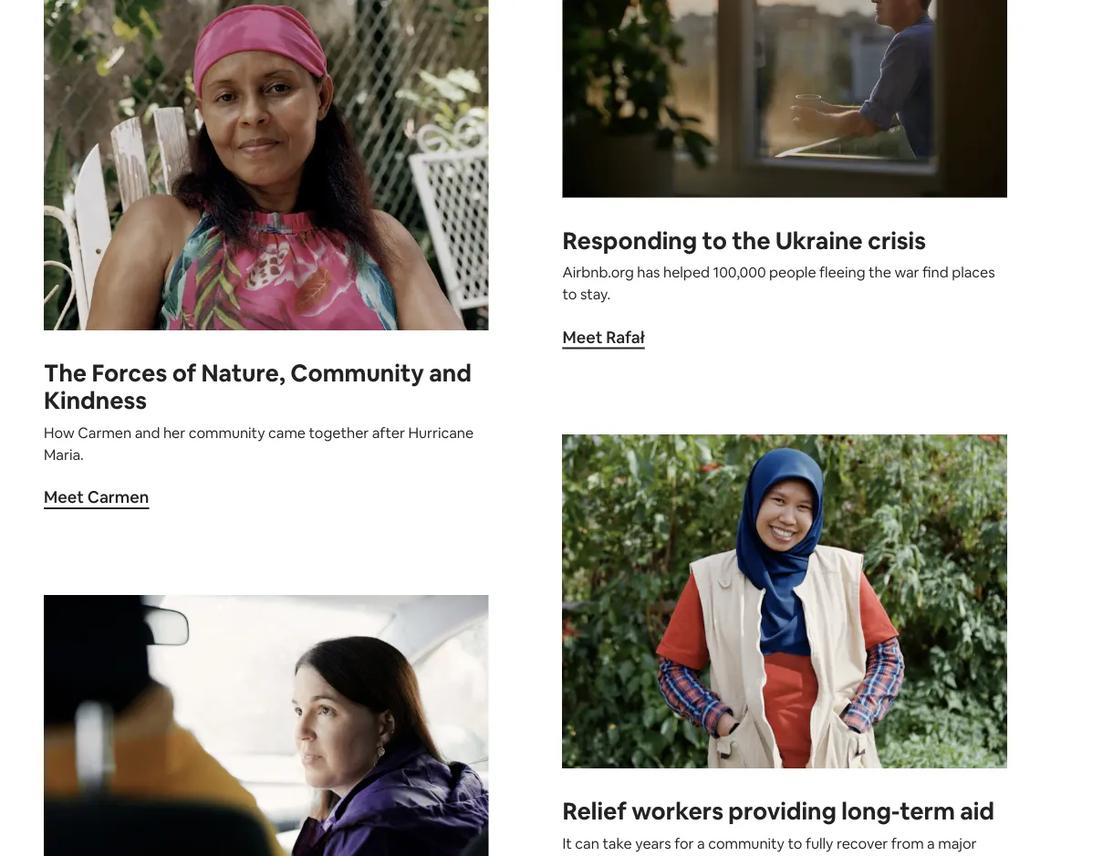 Task type: vqa. For each thing, say whether or not it's contained in the screenshot.
Meet Carmen button
yes



Task type: locate. For each thing, give the bounding box(es) containing it.
meet inside button
[[44, 486, 84, 508]]

her
[[163, 423, 185, 442]]

it
[[563, 834, 572, 852]]

1 horizontal spatial for
[[807, 856, 827, 856]]

meet
[[563, 326, 603, 348], [44, 486, 84, 508]]

a man in a blue shirt holds a coffee mug as he stands at his balcony looking at the horizon. image
[[563, 0, 1008, 197], [563, 0, 1008, 197]]

1 vertical spatial airbnb.org
[[621, 856, 693, 856]]

0 vertical spatial to
[[702, 225, 727, 255]]

1 vertical spatial for
[[807, 856, 827, 856]]

carmen inside button
[[87, 486, 149, 508]]

a up helps
[[697, 834, 705, 852]]

fully
[[806, 834, 834, 852]]

0 horizontal spatial the
[[732, 225, 771, 255]]

and left her
[[135, 423, 160, 442]]

meet carmen
[[44, 486, 149, 508]]

forces
[[92, 358, 167, 388]]

for
[[675, 834, 694, 852], [807, 856, 827, 856]]

ukraine
[[776, 225, 863, 255]]

1 vertical spatial and
[[135, 423, 160, 442]]

0 horizontal spatial community
[[189, 423, 265, 442]]

meet down maria.
[[44, 486, 84, 508]]

helps
[[696, 856, 732, 856]]

0 horizontal spatial workers
[[632, 796, 724, 826]]

of
[[172, 358, 196, 388]]

1 vertical spatial to
[[563, 285, 577, 303]]

take
[[603, 834, 632, 852]]

1 vertical spatial meet
[[44, 486, 84, 508]]

how
[[44, 423, 75, 442]]

recover
[[837, 834, 888, 852]]

and
[[429, 358, 472, 388], [135, 423, 160, 442]]

relief workers providing long-term aid button
[[563, 796, 995, 826]]

responding to the ukraine crisis button
[[563, 225, 926, 255]]

workers down from
[[867, 856, 921, 856]]

0 horizontal spatial for
[[675, 834, 694, 852]]

a smiling relief worker stands in front of a background of lush green leaves. image
[[559, 432, 1011, 771], [559, 432, 1011, 771]]

1 horizontal spatial the
[[869, 263, 892, 281]]

for right years
[[675, 834, 694, 852]]

a
[[697, 834, 705, 852], [927, 834, 935, 852]]

kindness
[[44, 385, 147, 416]]

to up 100,000
[[702, 225, 727, 255]]

1 horizontal spatial a
[[927, 834, 935, 852]]

community right her
[[189, 423, 265, 442]]

airbnb.org up the stay.
[[563, 263, 634, 281]]

meet for kindness
[[44, 486, 84, 508]]

relief workers providing long-term aid it can take years for a community to fully recover from a major disaster. airbnb.org helps fund stays for relief workers who ar
[[563, 796, 995, 856]]

meet left rafał
[[563, 326, 603, 348]]

and up hurricane
[[429, 358, 472, 388]]

airbnb.org down years
[[621, 856, 693, 856]]

2 horizontal spatial to
[[788, 834, 803, 852]]

1 horizontal spatial to
[[702, 225, 727, 255]]

0 vertical spatial airbnb.org
[[563, 263, 634, 281]]

for down fully
[[807, 856, 827, 856]]

carmen
[[78, 423, 132, 442], [87, 486, 149, 508]]

0 vertical spatial meet
[[563, 326, 603, 348]]

workers
[[632, 796, 724, 826], [867, 856, 921, 856]]

airbnb.org
[[563, 263, 634, 281], [621, 856, 693, 856]]

0 vertical spatial carmen
[[78, 423, 132, 442]]

1 horizontal spatial community
[[708, 834, 785, 852]]

0 vertical spatial for
[[675, 834, 694, 852]]

1 vertical spatial carmen
[[87, 486, 149, 508]]

0 horizontal spatial and
[[135, 423, 160, 442]]

can
[[575, 834, 600, 852]]

war
[[895, 263, 920, 281]]

0 vertical spatial community
[[189, 423, 265, 442]]

0 vertical spatial and
[[429, 358, 472, 388]]

the left the war
[[869, 263, 892, 281]]

carmen inside the forces of nature, community and kindness how carmen and her community came together after hurricane maria.
[[78, 423, 132, 442]]

community up the fund
[[708, 834, 785, 852]]

meet rafał button
[[563, 326, 645, 349]]

aid
[[960, 796, 995, 826]]

0 horizontal spatial meet
[[44, 486, 84, 508]]

a person in a pink headscarf and flowered dress sits on a white wooden chair in a garden, smiling serenely. image
[[44, 0, 489, 330], [44, 0, 489, 330]]

term
[[900, 796, 955, 826]]

1 horizontal spatial workers
[[867, 856, 921, 856]]

workers up years
[[632, 796, 724, 826]]

to left the stay.
[[563, 285, 577, 303]]

1 horizontal spatial meet
[[563, 326, 603, 348]]

2 a from the left
[[927, 834, 935, 852]]

meet inside button
[[563, 326, 603, 348]]

meet for has
[[563, 326, 603, 348]]

hurricane
[[408, 423, 474, 442]]

the up 100,000
[[732, 225, 771, 255]]

community
[[189, 423, 265, 442], [708, 834, 785, 852]]

a up who
[[927, 834, 935, 852]]

a woman sits in the passenger seat of a car. she wears a raincoat, and is looking at the driver. image
[[44, 595, 489, 856], [44, 595, 489, 856]]

relief
[[830, 856, 864, 856]]

1 vertical spatial the
[[869, 263, 892, 281]]

together
[[309, 423, 369, 442]]

responding
[[563, 225, 697, 255]]

2 vertical spatial to
[[788, 834, 803, 852]]

community inside the forces of nature, community and kindness how carmen and her community came together after hurricane maria.
[[189, 423, 265, 442]]

stay.
[[580, 285, 611, 303]]

who
[[924, 856, 953, 856]]

people
[[769, 263, 816, 281]]

the
[[732, 225, 771, 255], [869, 263, 892, 281]]

1 vertical spatial community
[[708, 834, 785, 852]]

to up stays
[[788, 834, 803, 852]]

1 a from the left
[[697, 834, 705, 852]]

0 horizontal spatial to
[[563, 285, 577, 303]]

to
[[702, 225, 727, 255], [563, 285, 577, 303], [788, 834, 803, 852]]

0 horizontal spatial a
[[697, 834, 705, 852]]

responding to the ukraine crisis airbnb.org has helped 100,000 people fleeing the war find places to stay.
[[563, 225, 995, 303]]



Task type: describe. For each thing, give the bounding box(es) containing it.
places
[[952, 263, 995, 281]]

meet carmen button
[[44, 486, 149, 510]]

providing
[[729, 796, 837, 826]]

fund
[[735, 856, 766, 856]]

0 vertical spatial the
[[732, 225, 771, 255]]

long-
[[842, 796, 900, 826]]

after
[[372, 423, 405, 442]]

has
[[637, 263, 660, 281]]

helped
[[663, 263, 710, 281]]

the forces of nature, community and kindness button
[[44, 358, 489, 416]]

airbnb.org inside responding to the ukraine crisis airbnb.org has helped 100,000 people fleeing the war find places to stay.
[[563, 263, 634, 281]]

meet rafał
[[563, 326, 645, 348]]

came
[[268, 423, 306, 442]]

community inside relief workers providing long-term aid it can take years for a community to fully recover from a major disaster. airbnb.org helps fund stays for relief workers who ar
[[708, 834, 785, 852]]

the
[[44, 358, 87, 388]]

0 vertical spatial workers
[[632, 796, 724, 826]]

crisis
[[868, 225, 926, 255]]

to inside relief workers providing long-term aid it can take years for a community to fully recover from a major disaster. airbnb.org helps fund stays for relief workers who ar
[[788, 834, 803, 852]]

the forces of nature, community and kindness how carmen and her community came together after hurricane maria.
[[44, 358, 474, 464]]

100,000
[[713, 263, 766, 281]]

relief
[[563, 796, 627, 826]]

stays
[[769, 856, 804, 856]]

1 horizontal spatial and
[[429, 358, 472, 388]]

fleeing
[[820, 263, 866, 281]]

disaster.
[[563, 856, 618, 856]]

1 vertical spatial workers
[[867, 856, 921, 856]]

community
[[290, 358, 424, 388]]

find
[[923, 263, 949, 281]]

from
[[891, 834, 924, 852]]

airbnb.org inside relief workers providing long-term aid it can take years for a community to fully recover from a major disaster. airbnb.org helps fund stays for relief workers who ar
[[621, 856, 693, 856]]

major
[[938, 834, 977, 852]]

maria.
[[44, 445, 84, 464]]

nature,
[[201, 358, 285, 388]]

years
[[635, 834, 671, 852]]

rafał
[[606, 326, 645, 348]]



